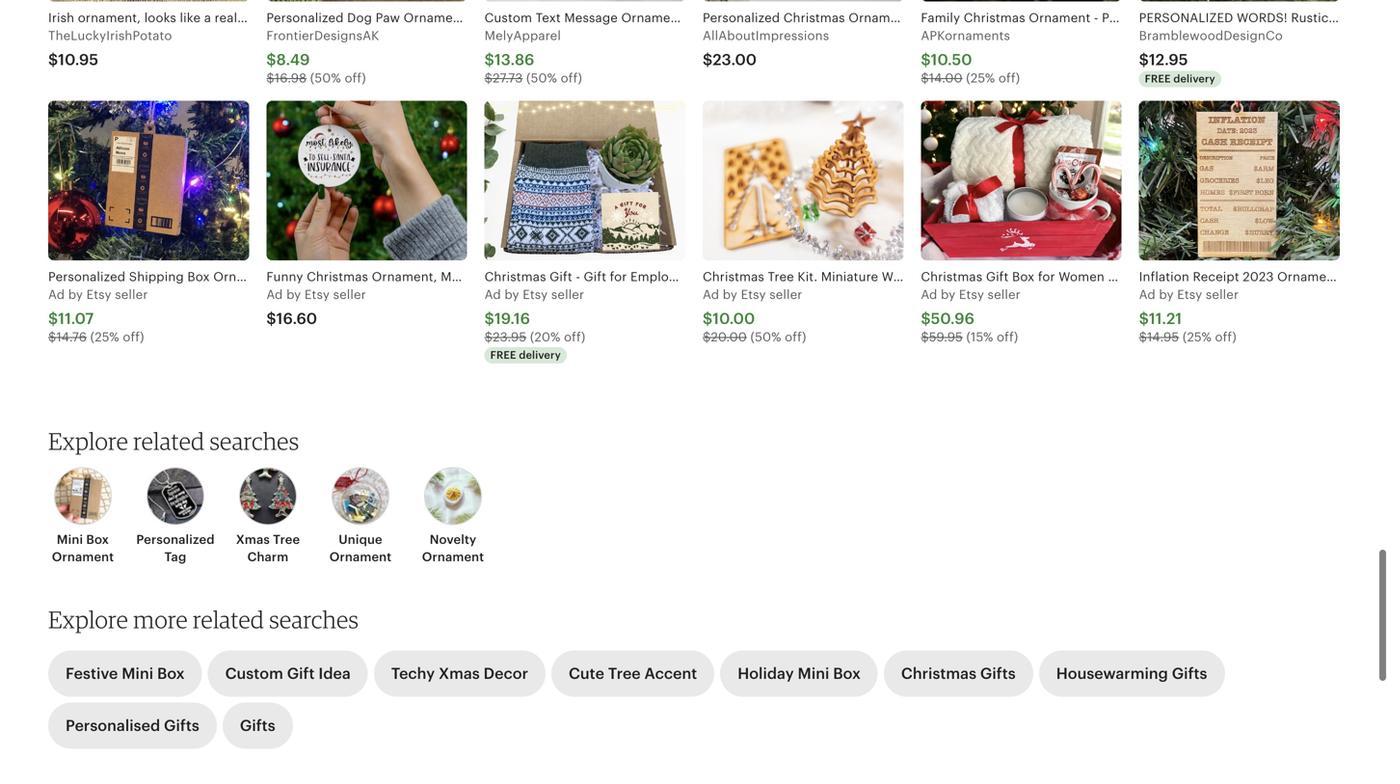 Task type: vqa. For each thing, say whether or not it's contained in the screenshot.
bottommost brown
no



Task type: locate. For each thing, give the bounding box(es) containing it.
tree inside xmas tree charm
[[273, 532, 300, 547]]

related up the 'custom'
[[193, 605, 264, 634]]

seller for 11.21
[[1207, 287, 1240, 302]]

d up the 11.21
[[1148, 287, 1156, 302]]

0 horizontal spatial tree
[[273, 532, 300, 547]]

free
[[1146, 73, 1171, 85], [491, 349, 517, 361]]

0 horizontal spatial (25%
[[90, 330, 119, 344]]

2 horizontal spatial mini
[[798, 665, 830, 683]]

off) inside the apkornaments $ 10.50 $ 14.00 (25% off)
[[999, 71, 1021, 85]]

a
[[204, 11, 211, 25], [48, 287, 57, 302], [267, 287, 275, 302], [485, 287, 494, 302], [703, 287, 712, 302], [921, 287, 930, 302], [1140, 287, 1148, 302]]

free down 23.95
[[491, 349, 517, 361]]

seller inside the 'a d b y etsy seller $ 10.00 $ 20.00 (50% off)'
[[770, 287, 803, 302]]

d for 19.16
[[493, 287, 501, 302]]

16.60
[[276, 310, 317, 327]]

4 seller from the left
[[770, 287, 803, 302]]

festive
[[66, 665, 118, 683]]

box left personalized
[[86, 532, 109, 547]]

etsy up 16.60
[[305, 287, 330, 302]]

y up 11.07
[[76, 287, 83, 302]]

d inside 'a d b y etsy seller $ 50.96 $ 59.95 (15% off)'
[[930, 287, 938, 302]]

d up 10.00
[[712, 287, 720, 302]]

free inside a d b y etsy seller $ 19.16 $ 23.95 (20% off) free delivery
[[491, 349, 517, 361]]

christmas gift box for women – unique holiday gift for women, her, mom, wife, girlfriend, sister, coworkers, boss, teacher, nurse, image
[[921, 101, 1122, 261]]

3 y from the left
[[513, 287, 520, 302]]

1 vertical spatial tree
[[608, 665, 641, 683]]

d up 50.96
[[930, 287, 938, 302]]

seller for 19.16
[[552, 287, 585, 302]]

off) right 14.76
[[123, 330, 144, 344]]

ornament,
[[78, 11, 141, 25]]

y inside a d b y etsy seller $ 11.21 $ 14.95 (25% off)
[[1168, 287, 1175, 302]]

b for 19.16
[[505, 287, 513, 302]]

4 d from the left
[[712, 287, 720, 302]]

related up personalized tag link
[[133, 427, 205, 455]]

10.95
[[58, 51, 99, 69]]

gifts right christmas
[[981, 665, 1016, 683]]

d for 11.21
[[1148, 287, 1156, 302]]

inflation receipt 2023 ornament | christmas tree ornament - christmas gift - gag gifts - gas ornament - inflation ornament image
[[1140, 101, 1341, 261]]

2 horizontal spatial ornament
[[422, 550, 484, 564]]

1 seller from the left
[[115, 287, 148, 302]]

(25% inside a d b y etsy seller $ 11.07 $ 14.76 (25% off)
[[90, 330, 119, 344]]

seller for 10.00
[[770, 287, 803, 302]]

off) right 20.00
[[785, 330, 807, 344]]

11.07
[[58, 310, 94, 327]]

delivery
[[1174, 73, 1216, 85], [519, 349, 561, 361]]

ornament inside mini box ornament link
[[52, 550, 114, 564]]

0 horizontal spatial mini
[[57, 532, 83, 547]]

box
[[86, 532, 109, 547], [157, 665, 185, 683], [834, 665, 861, 683]]

a inside the 'a d b y etsy seller $ 10.00 $ 20.00 (50% off)'
[[703, 287, 712, 302]]

gifts link
[[223, 703, 293, 749]]

(50% down 13.86
[[527, 71, 558, 85]]

etsy up 50.96
[[960, 287, 985, 302]]

$
[[48, 51, 58, 69], [267, 51, 276, 69], [485, 51, 495, 69], [703, 51, 713, 69], [921, 51, 931, 69], [1140, 51, 1150, 69], [267, 71, 275, 85], [485, 71, 493, 85], [921, 71, 930, 85], [48, 310, 58, 327], [267, 310, 276, 327], [485, 310, 495, 327], [703, 310, 713, 327], [921, 310, 931, 327], [1140, 310, 1150, 327], [48, 330, 56, 344], [485, 330, 493, 344], [703, 330, 711, 344], [921, 330, 930, 344], [1140, 330, 1148, 344]]

woodland
[[1333, 11, 1389, 25]]

13.86
[[495, 51, 535, 69]]

christmas gift - gift for employees - gift for coworker - holiday gift - secret santa - teacher gift - christmas party favors - drop ship image
[[485, 101, 686, 261]]

0 vertical spatial free
[[1146, 73, 1171, 85]]

seller inside a d b y etsy seller $ 11.07 $ 14.76 (25% off)
[[115, 287, 148, 302]]

1 horizontal spatial tree
[[608, 665, 641, 683]]

off) inside melyapparel $ 13.86 $ 27.73 (50% off)
[[561, 71, 583, 85]]

d inside a d b y etsy seller $ 16.60
[[275, 287, 283, 302]]

0 horizontal spatial free
[[491, 349, 517, 361]]

y for 19.16
[[513, 287, 520, 302]]

etsy up 19.16
[[523, 287, 548, 302]]

allaboutimpressions $ 23.00
[[703, 28, 830, 69]]

related
[[133, 427, 205, 455], [193, 605, 264, 634]]

looks
[[144, 11, 176, 25]]

d for 10.00
[[712, 287, 720, 302]]

off) down apkornaments
[[999, 71, 1021, 85]]

1 vertical spatial free
[[491, 349, 517, 361]]

4 y from the left
[[731, 287, 738, 302]]

b up 16.60
[[287, 287, 295, 302]]

off) inside frontierdesignsak $ 8.49 $ 16.98 (50% off)
[[345, 71, 366, 85]]

6 b from the left
[[1160, 287, 1168, 302]]

off) right 27.73
[[561, 71, 583, 85]]

y inside the 'a d b y etsy seller $ 10.00 $ 20.00 (50% off)'
[[731, 287, 738, 302]]

y inside 'a d b y etsy seller $ 50.96 $ 59.95 (15% off)'
[[949, 287, 956, 302]]

off) right (20%
[[564, 330, 586, 344]]

off) inside 'a d b y etsy seller $ 50.96 $ 59.95 (15% off)'
[[997, 330, 1019, 344]]

potato.
[[241, 11, 285, 25]]

a inside 'a d b y etsy seller $ 50.96 $ 59.95 (15% off)'
[[921, 287, 930, 302]]

b inside 'a d b y etsy seller $ 50.96 $ 59.95 (15% off)'
[[941, 287, 950, 302]]

etsy inside a d b y etsy seller $ 19.16 $ 23.95 (20% off) free delivery
[[523, 287, 548, 302]]

2 horizontal spatial (50%
[[751, 330, 782, 344]]

5 seller from the left
[[988, 287, 1021, 302]]

b inside a d b y etsy seller $ 19.16 $ 23.95 (20% off) free delivery
[[505, 287, 513, 302]]

2 d from the left
[[275, 287, 283, 302]]

christmas gifts link
[[884, 651, 1034, 697]]

1 vertical spatial searches
[[269, 605, 359, 634]]

11.21
[[1150, 310, 1183, 327]]

b up the 11.21
[[1160, 287, 1168, 302]]

etsy inside the 'a d b y etsy seller $ 10.00 $ 20.00 (50% off)'
[[741, 287, 766, 302]]

$ inside allaboutimpressions $ 23.00
[[703, 51, 713, 69]]

housewarming gifts
[[1057, 665, 1208, 683]]

apkornaments
[[921, 28, 1011, 43]]

unique
[[339, 532, 383, 547]]

6 y from the left
[[1168, 287, 1175, 302]]

etsy
[[86, 287, 112, 302], [305, 287, 330, 302], [523, 287, 548, 302], [741, 287, 766, 302], [960, 287, 985, 302], [1178, 287, 1203, 302]]

novelty ornament link
[[413, 467, 494, 566]]

off) right the "14.95"
[[1216, 330, 1237, 344]]

explore up festive
[[48, 605, 128, 634]]

y up 19.16
[[513, 287, 520, 302]]

1 horizontal spatial box
[[157, 665, 185, 683]]

0 vertical spatial xmas
[[236, 532, 270, 547]]

seller for 50.96
[[988, 287, 1021, 302]]

3 seller from the left
[[552, 287, 585, 302]]

2 y from the left
[[294, 287, 301, 302]]

off) right the (15% at the top
[[997, 330, 1019, 344]]

gifts right personalised
[[164, 717, 200, 735]]

1 d from the left
[[57, 287, 65, 302]]

y up 10.00
[[731, 287, 738, 302]]

2 horizontal spatial box
[[834, 665, 861, 683]]

(50% for 8.49
[[310, 71, 341, 85]]

d inside a d b y etsy seller $ 19.16 $ 23.95 (20% off) free delivery
[[493, 287, 501, 302]]

2 explore from the top
[[48, 605, 128, 634]]

0 horizontal spatial delivery
[[519, 349, 561, 361]]

seller inside a d b y etsy seller $ 19.16 $ 23.95 (20% off) free delivery
[[552, 287, 585, 302]]

ornament down "unique"
[[330, 550, 392, 564]]

2 etsy from the left
[[305, 287, 330, 302]]

off)
[[345, 71, 366, 85], [561, 71, 583, 85], [999, 71, 1021, 85], [123, 330, 144, 344], [564, 330, 586, 344], [785, 330, 807, 344], [997, 330, 1019, 344], [1216, 330, 1237, 344]]

idea
[[319, 665, 351, 683]]

1 horizontal spatial (25%
[[967, 71, 996, 85]]

6 etsy from the left
[[1178, 287, 1203, 302]]

2 horizontal spatial (25%
[[1183, 330, 1212, 344]]

1 horizontal spatial xmas
[[439, 665, 480, 683]]

1 horizontal spatial ornament
[[330, 550, 392, 564]]

mini inside "link"
[[122, 665, 154, 683]]

(25% right the "14.95"
[[1183, 330, 1212, 344]]

ornament left tag
[[52, 550, 114, 564]]

irish
[[48, 11, 74, 25]]

seller inside a d b y etsy seller $ 11.21 $ 14.95 (25% off)
[[1207, 287, 1240, 302]]

b inside a d b y etsy seller $ 11.07 $ 14.76 (25% off)
[[68, 287, 76, 302]]

d
[[57, 287, 65, 302], [275, 287, 283, 302], [493, 287, 501, 302], [712, 287, 720, 302], [930, 287, 938, 302], [1148, 287, 1156, 302]]

d up 19.16
[[493, 287, 501, 302]]

a inside a d b y etsy seller $ 11.07 $ 14.76 (25% off)
[[48, 287, 57, 302]]

etsy for 10.00
[[741, 287, 766, 302]]

very
[[288, 11, 315, 25]]

box down more
[[157, 665, 185, 683]]

(50% down 10.00
[[751, 330, 782, 344]]

etsy for 11.21
[[1178, 287, 1203, 302]]

5 y from the left
[[949, 287, 956, 302]]

20.00
[[711, 330, 747, 344]]

0 vertical spatial explore
[[48, 427, 128, 455]]

holiday mini box link
[[721, 651, 879, 697]]

d up 16.60
[[275, 287, 283, 302]]

etsy inside 'a d b y etsy seller $ 50.96 $ 59.95 (15% off)'
[[960, 287, 985, 302]]

ornament inside novelty ornament link
[[422, 550, 484, 564]]

searches inside region
[[210, 427, 299, 455]]

off) inside a d b y etsy seller $ 11.07 $ 14.76 (25% off)
[[123, 330, 144, 344]]

b up 19.16
[[505, 287, 513, 302]]

a inside a d b y etsy seller $ 16.60
[[267, 287, 275, 302]]

box for festive
[[157, 665, 185, 683]]

xmas up charm
[[236, 532, 270, 547]]

1 vertical spatial delivery
[[519, 349, 561, 361]]

delivery down the 12.95 on the top of page
[[1174, 73, 1216, 85]]

b for 50.96
[[941, 287, 950, 302]]

b
[[68, 287, 76, 302], [287, 287, 295, 302], [505, 287, 513, 302], [723, 287, 731, 302], [941, 287, 950, 302], [1160, 287, 1168, 302]]

ornament
[[52, 550, 114, 564], [330, 550, 392, 564], [422, 550, 484, 564]]

3 d from the left
[[493, 287, 501, 302]]

ornament inside unique ornament link
[[330, 550, 392, 564]]

seller inside 'a d b y etsy seller $ 50.96 $ 59.95 (15% off)'
[[988, 287, 1021, 302]]

1 etsy from the left
[[86, 287, 112, 302]]

23.95
[[493, 330, 527, 344]]

mini
[[57, 532, 83, 547], [122, 665, 154, 683], [798, 665, 830, 683]]

y inside a d b y etsy seller $ 16.60
[[294, 287, 301, 302]]

3 b from the left
[[505, 287, 513, 302]]

(50%
[[310, 71, 341, 85], [527, 71, 558, 85], [751, 330, 782, 344]]

allaboutimpressions
[[703, 28, 830, 43]]

xmas
[[236, 532, 270, 547], [439, 665, 480, 683]]

explore more related searches
[[48, 605, 359, 634]]

etsy for 50.96
[[960, 287, 985, 302]]

4 etsy from the left
[[741, 287, 766, 302]]

b up 50.96
[[941, 287, 950, 302]]

0 horizontal spatial box
[[86, 532, 109, 547]]

etsy up 11.07
[[86, 287, 112, 302]]

personalized
[[136, 532, 215, 547]]

etsy up the 11.21
[[1178, 287, 1203, 302]]

explore up mini box ornament link on the bottom left
[[48, 427, 128, 455]]

delivery inside a d b y etsy seller $ 19.16 $ 23.95 (20% off) free delivery
[[519, 349, 561, 361]]

0 vertical spatial related
[[133, 427, 205, 455]]

(50% inside melyapparel $ 13.86 $ 27.73 (50% off)
[[527, 71, 558, 85]]

delivery down (20%
[[519, 349, 561, 361]]

b up 10.00
[[723, 287, 731, 302]]

2 seller from the left
[[333, 287, 366, 302]]

27.73
[[493, 71, 523, 85]]

(50% inside frontierdesignsak $ 8.49 $ 16.98 (50% off)
[[310, 71, 341, 85]]

d for 11.07
[[57, 287, 65, 302]]

seller inside a d b y etsy seller $ 16.60
[[333, 287, 366, 302]]

b up 11.07
[[68, 287, 76, 302]]

seller for 11.07
[[115, 287, 148, 302]]

etsy inside a d b y etsy seller $ 11.21 $ 14.95 (25% off)
[[1178, 287, 1203, 302]]

tree
[[273, 532, 300, 547], [608, 665, 641, 683]]

0 horizontal spatial xmas
[[236, 532, 270, 547]]

b inside a d b y etsy seller $ 11.21 $ 14.95 (25% off)
[[1160, 287, 1168, 302]]

0 horizontal spatial ornament
[[52, 550, 114, 564]]

seller
[[115, 287, 148, 302], [333, 287, 366, 302], [552, 287, 585, 302], [770, 287, 803, 302], [988, 287, 1021, 302], [1207, 287, 1240, 302]]

1 y from the left
[[76, 287, 83, 302]]

tree up charm
[[273, 532, 300, 547]]

$ inside a d b y etsy seller $ 16.60
[[267, 310, 276, 327]]

5 etsy from the left
[[960, 287, 985, 302]]

techy xmas decor
[[391, 665, 529, 683]]

searches up "xmas tree charm" link
[[210, 427, 299, 455]]

1 horizontal spatial free
[[1146, 73, 1171, 85]]

explore inside region
[[48, 427, 128, 455]]

1 horizontal spatial mini
[[122, 665, 154, 683]]

a for 19.16
[[485, 287, 494, 302]]

etsy inside a d b y etsy seller $ 11.07 $ 14.76 (25% off)
[[86, 287, 112, 302]]

y inside a d b y etsy seller $ 19.16 $ 23.95 (20% off) free delivery
[[513, 287, 520, 302]]

free down the 12.95 on the top of page
[[1146, 73, 1171, 85]]

b for 16.60
[[287, 287, 295, 302]]

frontierdesignsak
[[267, 28, 380, 43]]

1 ornament from the left
[[52, 550, 114, 564]]

(25%
[[967, 71, 996, 85], [90, 330, 119, 344], [1183, 330, 1212, 344]]

etsy up 10.00
[[741, 287, 766, 302]]

d inside a d b y etsy seller $ 11.21 $ 14.95 (25% off)
[[1148, 287, 1156, 302]]

y inside a d b y etsy seller $ 11.07 $ 14.76 (25% off)
[[76, 287, 83, 302]]

1 vertical spatial related
[[193, 605, 264, 634]]

d up 11.07
[[57, 287, 65, 302]]

d inside the 'a d b y etsy seller $ 10.00 $ 20.00 (50% off)'
[[712, 287, 720, 302]]

1 horizontal spatial delivery
[[1174, 73, 1216, 85]]

housewarming gifts link
[[1040, 651, 1225, 697]]

2 ornament from the left
[[330, 550, 392, 564]]

delivery inside 'personalized words! rustic woodland bramblewooddesignco $ 12.95 free delivery'
[[1174, 73, 1216, 85]]

tree for charm
[[273, 532, 300, 547]]

2 b from the left
[[287, 287, 295, 302]]

(50% right 16.98
[[310, 71, 341, 85]]

off) down frontierdesignsak
[[345, 71, 366, 85]]

6 d from the left
[[1148, 287, 1156, 302]]

gifts right housewarming
[[1173, 665, 1208, 683]]

free inside 'personalized words! rustic woodland bramblewooddesignco $ 12.95 free delivery'
[[1146, 73, 1171, 85]]

a inside a d b y etsy seller $ 11.21 $ 14.95 (25% off)
[[1140, 287, 1148, 302]]

y up the 11.21
[[1168, 287, 1175, 302]]

more
[[133, 605, 188, 634]]

searches up gift
[[269, 605, 359, 634]]

a inside a d b y etsy seller $ 19.16 $ 23.95 (20% off) free delivery
[[485, 287, 494, 302]]

y up 50.96
[[949, 287, 956, 302]]

cute tree accent
[[569, 665, 698, 683]]

3 ornament from the left
[[422, 550, 484, 564]]

ornament down novelty
[[422, 550, 484, 564]]

personalized
[[1140, 11, 1234, 25]]

b inside a d b y etsy seller $ 16.60
[[287, 287, 295, 302]]

4 b from the left
[[723, 287, 731, 302]]

xmas right techy
[[439, 665, 480, 683]]

a d b y etsy seller $ 50.96 $ 59.95 (15% off)
[[921, 287, 1021, 344]]

y up 16.60
[[294, 287, 301, 302]]

a inside irish ornament, looks like a real potato. very cute! theluckyirishpotato $ 10.95
[[204, 11, 211, 25]]

5 b from the left
[[941, 287, 950, 302]]

3 etsy from the left
[[523, 287, 548, 302]]

0 vertical spatial delivery
[[1174, 73, 1216, 85]]

1 b from the left
[[68, 287, 76, 302]]

0 horizontal spatial (50%
[[310, 71, 341, 85]]

etsy inside a d b y etsy seller $ 16.60
[[305, 287, 330, 302]]

cute
[[569, 665, 605, 683]]

0 vertical spatial tree
[[273, 532, 300, 547]]

5 d from the left
[[930, 287, 938, 302]]

box right holiday
[[834, 665, 861, 683]]

gifts
[[981, 665, 1016, 683], [1173, 665, 1208, 683], [164, 717, 200, 735], [240, 717, 276, 735]]

(25% right 14.76
[[90, 330, 119, 344]]

1 horizontal spatial (50%
[[527, 71, 558, 85]]

6 seller from the left
[[1207, 287, 1240, 302]]

1 explore from the top
[[48, 427, 128, 455]]

0 vertical spatial searches
[[210, 427, 299, 455]]

box inside "link"
[[157, 665, 185, 683]]

gifts for housewarming gifts
[[1173, 665, 1208, 683]]

y for 10.00
[[731, 287, 738, 302]]

apkornaments $ 10.50 $ 14.00 (25% off)
[[921, 28, 1021, 85]]

(25% inside a d b y etsy seller $ 11.21 $ 14.95 (25% off)
[[1183, 330, 1212, 344]]

(15%
[[967, 330, 994, 344]]

(20%
[[530, 330, 561, 344]]

gifts for personalised gifts
[[164, 717, 200, 735]]

y for 50.96
[[949, 287, 956, 302]]

a for 11.21
[[1140, 287, 1148, 302]]

tree right "cute"
[[608, 665, 641, 683]]

(25% down 10.50
[[967, 71, 996, 85]]

gifts inside "link"
[[164, 717, 200, 735]]

1 vertical spatial explore
[[48, 605, 128, 634]]

theluckyirishpotato
[[48, 28, 172, 43]]

personalised
[[66, 717, 160, 735]]

d inside a d b y etsy seller $ 11.07 $ 14.76 (25% off)
[[57, 287, 65, 302]]

b inside the 'a d b y etsy seller $ 10.00 $ 20.00 (50% off)'
[[723, 287, 731, 302]]



Task type: describe. For each thing, give the bounding box(es) containing it.
mini for holiday mini box
[[798, 665, 830, 683]]

mini box ornament
[[52, 532, 114, 564]]

like
[[180, 11, 201, 25]]

$ inside 'personalized words! rustic woodland bramblewooddesignco $ 12.95 free delivery'
[[1140, 51, 1150, 69]]

cute tree accent link
[[552, 651, 715, 697]]

accent
[[645, 665, 698, 683]]

explore related searches region
[[37, 427, 1352, 601]]

50.96
[[931, 310, 975, 327]]

10.00
[[713, 310, 756, 327]]

b for 11.07
[[68, 287, 76, 302]]

gift
[[287, 665, 315, 683]]

tag
[[165, 550, 186, 564]]

novelty ornament
[[422, 532, 484, 564]]

$ inside irish ornament, looks like a real potato. very cute! theluckyirishpotato $ 10.95
[[48, 51, 58, 69]]

14.00
[[930, 71, 963, 85]]

mini inside mini box ornament
[[57, 532, 83, 547]]

gifts for christmas gifts
[[981, 665, 1016, 683]]

a d b y etsy seller $ 11.21 $ 14.95 (25% off)
[[1140, 287, 1240, 344]]

custom gift idea link
[[208, 651, 368, 697]]

christmas
[[902, 665, 977, 683]]

xmas tree charm
[[236, 532, 300, 564]]

(25% for 11.21
[[1183, 330, 1212, 344]]

14.95
[[1148, 330, 1180, 344]]

seller for 16.60
[[333, 287, 366, 302]]

12.95
[[1150, 51, 1189, 69]]

(50% inside the 'a d b y etsy seller $ 10.00 $ 20.00 (50% off)'
[[751, 330, 782, 344]]

melyapparel
[[485, 28, 561, 43]]

etsy for 11.07
[[86, 287, 112, 302]]

mini box ornament link
[[42, 467, 123, 566]]

a for 10.00
[[703, 287, 712, 302]]

gifts down the 'custom'
[[240, 717, 276, 735]]

techy
[[391, 665, 435, 683]]

y for 11.21
[[1168, 287, 1175, 302]]

christmas tree kit. miniature wooden desktop tree made from a single punch card. 3d puzzle for the home or office. decoration contest, too! image
[[703, 101, 904, 261]]

a d b y etsy seller $ 16.60
[[267, 287, 366, 327]]

xmas tree charm link
[[228, 467, 309, 566]]

10.50
[[931, 51, 973, 69]]

cute!
[[319, 11, 350, 25]]

xmas inside xmas tree charm
[[236, 532, 270, 547]]

a d b y etsy seller $ 19.16 $ 23.95 (20% off) free delivery
[[485, 287, 586, 361]]

rustic
[[1292, 11, 1330, 25]]

14.76
[[56, 330, 87, 344]]

decor
[[484, 665, 529, 683]]

box inside mini box ornament
[[86, 532, 109, 547]]

housewarming
[[1057, 665, 1169, 683]]

explore related searches
[[48, 427, 299, 455]]

festive mini box link
[[48, 651, 202, 697]]

tree for accent
[[608, 665, 641, 683]]

explore for explore more related searches
[[48, 605, 128, 634]]

personalized shipping box ornament, shopping lover gift ornament, mini box ornament image
[[48, 101, 249, 261]]

christmas gifts
[[902, 665, 1016, 683]]

8.49
[[276, 51, 310, 69]]

melyapparel $ 13.86 $ 27.73 (50% off)
[[485, 28, 583, 85]]

custom gift idea
[[225, 665, 351, 683]]

off) inside the 'a d b y etsy seller $ 10.00 $ 20.00 (50% off)'
[[785, 330, 807, 344]]

personalised gifts link
[[48, 703, 217, 749]]

funny christmas ornament, most likely to sell santa insurance ornament, funny co-worker gift, funny family gift, ornament exchange, gift tag image
[[267, 101, 467, 261]]

etsy for 16.60
[[305, 287, 330, 302]]

personalized words! rustic woodland bramblewooddesignco $ 12.95 free delivery
[[1140, 11, 1389, 85]]

1 vertical spatial xmas
[[439, 665, 480, 683]]

(50% for 13.86
[[527, 71, 558, 85]]

ornament for unique ornament
[[330, 550, 392, 564]]

custom
[[225, 665, 283, 683]]

personalised gifts
[[66, 717, 200, 735]]

holiday
[[738, 665, 794, 683]]

unique ornament
[[330, 532, 392, 564]]

d for 50.96
[[930, 287, 938, 302]]

16.98
[[275, 71, 307, 85]]

y for 11.07
[[76, 287, 83, 302]]

b for 11.21
[[1160, 287, 1168, 302]]

off) inside a d b y etsy seller $ 11.21 $ 14.95 (25% off)
[[1216, 330, 1237, 344]]

unique ornament link
[[320, 467, 401, 566]]

d for 16.60
[[275, 287, 283, 302]]

(25% inside the apkornaments $ 10.50 $ 14.00 (25% off)
[[967, 71, 996, 85]]

59.95
[[930, 330, 964, 344]]

novelty
[[430, 532, 477, 547]]

charm
[[248, 550, 289, 564]]

irish ornament, looks like a real potato. very cute! theluckyirishpotato $ 10.95
[[48, 11, 350, 69]]

related inside region
[[133, 427, 205, 455]]

(25% for 11.07
[[90, 330, 119, 344]]

techy xmas decor link
[[374, 651, 546, 697]]

frontierdesignsak $ 8.49 $ 16.98 (50% off)
[[267, 28, 380, 85]]

holiday mini box
[[738, 665, 861, 683]]

etsy for 19.16
[[523, 287, 548, 302]]

19.16
[[495, 310, 531, 327]]

a d b y etsy seller $ 10.00 $ 20.00 (50% off)
[[703, 287, 807, 344]]

mini for festive mini box
[[122, 665, 154, 683]]

box for holiday
[[834, 665, 861, 683]]

b for 10.00
[[723, 287, 731, 302]]

a for 16.60
[[267, 287, 275, 302]]

off) inside a d b y etsy seller $ 19.16 $ 23.95 (20% off) free delivery
[[564, 330, 586, 344]]

words!
[[1238, 11, 1288, 25]]

a for 11.07
[[48, 287, 57, 302]]

23.00
[[713, 51, 757, 69]]

explore for explore related searches
[[48, 427, 128, 455]]

personalized tag link
[[135, 467, 216, 566]]

ornament for novelty ornament
[[422, 550, 484, 564]]

a d b y etsy seller $ 11.07 $ 14.76 (25% off)
[[48, 287, 148, 344]]

personalized tag
[[136, 532, 215, 564]]

festive mini box
[[66, 665, 185, 683]]

bramblewooddesignco
[[1140, 28, 1284, 43]]

y for 16.60
[[294, 287, 301, 302]]

real
[[215, 11, 237, 25]]

a for 50.96
[[921, 287, 930, 302]]



